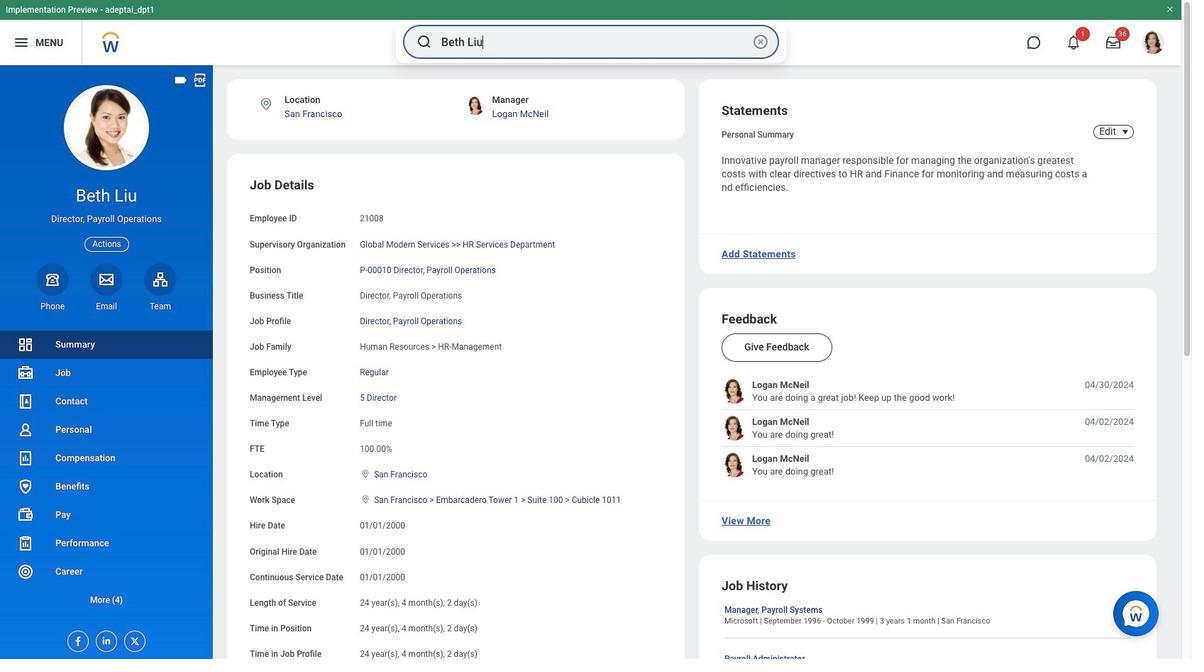 Task type: describe. For each thing, give the bounding box(es) containing it.
x circle image
[[752, 33, 769, 50]]

personal image
[[17, 422, 34, 439]]

email beth liu element
[[90, 301, 123, 312]]

summary image
[[17, 336, 34, 353]]

team beth liu element
[[144, 301, 177, 312]]

0 horizontal spatial list
[[0, 331, 213, 615]]

3 employee's photo (logan mcneil) image from the top
[[722, 453, 747, 478]]

linkedin image
[[97, 632, 112, 647]]

mail image
[[98, 271, 115, 288]]

profile logan mcneil image
[[1142, 31, 1165, 57]]

x image
[[125, 632, 141, 647]]

compensation image
[[17, 450, 34, 467]]

view printable version (pdf) image
[[192, 72, 208, 88]]

tag image
[[173, 72, 189, 88]]

1 employee's photo (logan mcneil) image from the top
[[722, 379, 747, 404]]

caret down image
[[1117, 126, 1134, 138]]

pay image
[[17, 507, 34, 524]]

view team image
[[152, 271, 169, 288]]

notifications large image
[[1067, 35, 1081, 50]]



Task type: vqa. For each thing, say whether or not it's contained in the screenshot.
View printable version (PDF) icon
yes



Task type: locate. For each thing, give the bounding box(es) containing it.
1 vertical spatial employee's photo (logan mcneil) image
[[722, 416, 747, 441]]

navigation pane region
[[0, 65, 213, 659]]

location image
[[258, 97, 274, 112], [360, 469, 371, 479], [360, 495, 371, 505]]

employee's photo (logan mcneil) image
[[722, 379, 747, 404], [722, 416, 747, 441], [722, 453, 747, 478]]

personal summary element
[[722, 127, 794, 140]]

2 employee's photo (logan mcneil) image from the top
[[722, 416, 747, 441]]

0 vertical spatial location image
[[258, 97, 274, 112]]

full time element
[[360, 416, 392, 429]]

close environment banner image
[[1166, 5, 1175, 13]]

search image
[[416, 33, 433, 50]]

performance image
[[17, 535, 34, 552]]

job image
[[17, 365, 34, 382]]

inbox large image
[[1107, 35, 1121, 50]]

1 horizontal spatial list
[[722, 379, 1134, 478]]

contact image
[[17, 393, 34, 410]]

phone image
[[43, 271, 62, 288]]

group
[[250, 177, 662, 659]]

phone beth liu element
[[36, 301, 69, 312]]

0 vertical spatial employee's photo (logan mcneil) image
[[722, 379, 747, 404]]

justify image
[[13, 34, 30, 51]]

facebook image
[[68, 632, 84, 647]]

2 vertical spatial location image
[[360, 495, 371, 505]]

career image
[[17, 564, 34, 581]]

2 vertical spatial employee's photo (logan mcneil) image
[[722, 453, 747, 478]]

1 vertical spatial location image
[[360, 469, 371, 479]]

None search field
[[396, 21, 786, 63]]

benefits image
[[17, 478, 34, 495]]

list
[[0, 331, 213, 615], [722, 379, 1134, 478]]

banner
[[0, 0, 1182, 65]]

Search Workday  search field
[[441, 26, 750, 57]]



